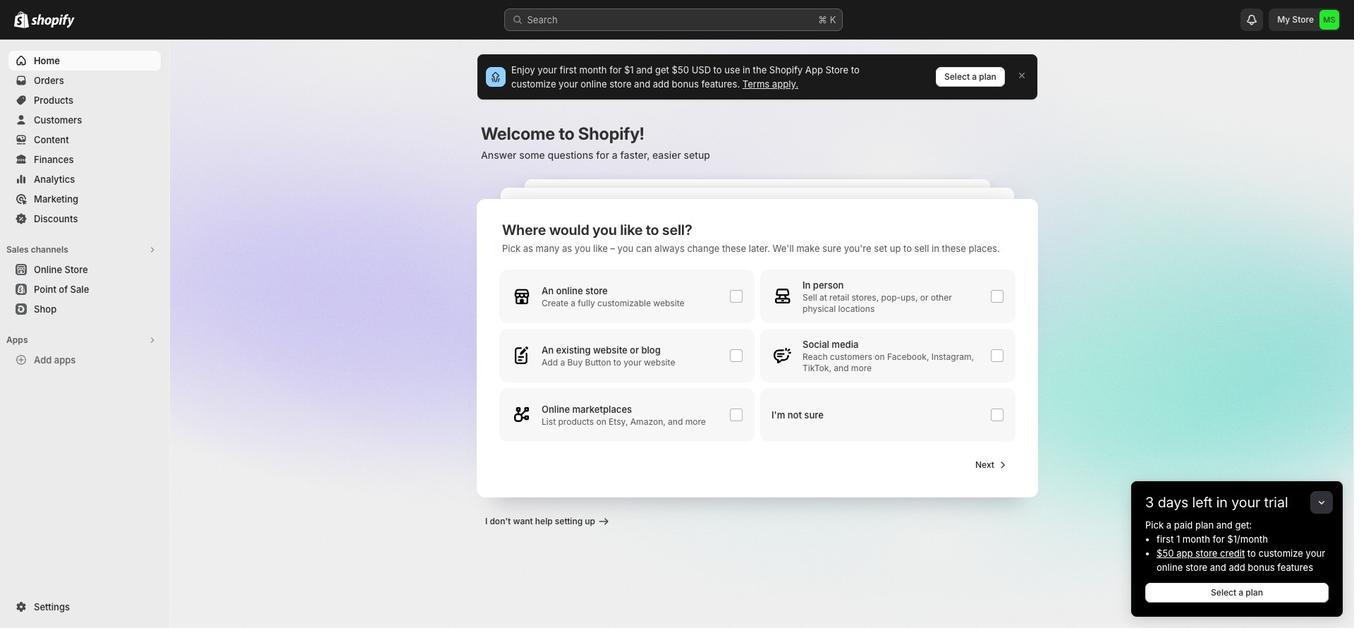 Task type: locate. For each thing, give the bounding box(es) containing it.
shopify image
[[31, 14, 75, 28]]

shopify image
[[14, 11, 29, 28]]

my store image
[[1320, 10, 1340, 30]]



Task type: vqa. For each thing, say whether or not it's contained in the screenshot.
SEARCH COLLECTIONS text box
no



